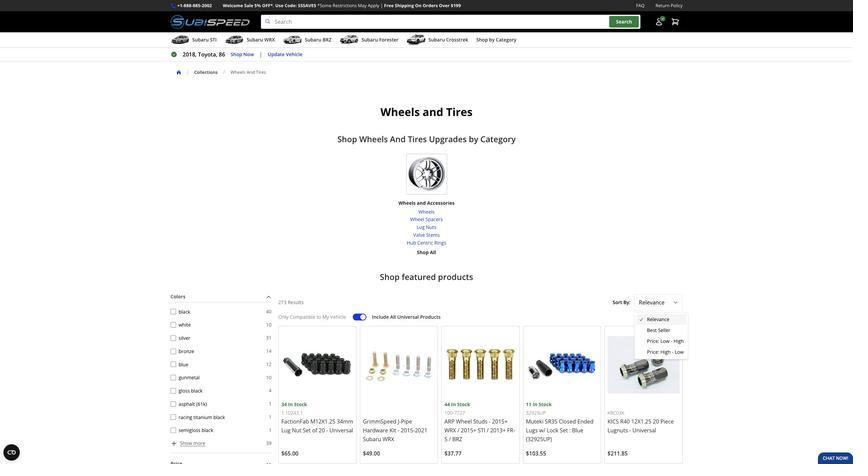 Task type: describe. For each thing, give the bounding box(es) containing it.
wheels and tires
[[381, 105, 473, 119]]

over
[[439, 2, 450, 9]]

off*.
[[262, 2, 274, 9]]

|
[[381, 2, 383, 9]]

universal
[[398, 314, 419, 321]]

1 vertical spatial high
[[661, 349, 671, 356]]

2 vertical spatial tires
[[408, 134, 427, 145]]

policy
[[671, 2, 683, 9]]

on
[[415, 2, 422, 9]]

faq link
[[637, 2, 645, 9]]

return policy
[[656, 2, 683, 9]]

rings
[[435, 240, 447, 246]]

5%
[[255, 2, 261, 9]]

shipping
[[395, 2, 414, 9]]

include all universal products
[[372, 314, 441, 321]]

may
[[358, 2, 367, 9]]

and for tires
[[423, 105, 444, 119]]

relevance inside option
[[648, 317, 670, 323]]

7727
[[455, 410, 465, 417]]

welcome
[[223, 2, 243, 9]]

results
[[288, 300, 304, 306]]

wheels for wheels and tires
[[381, 105, 420, 119]]

$211.85
[[608, 451, 628, 458]]

32925up
[[526, 410, 546, 417]]

34 in stock 1.10243.1
[[282, 402, 307, 417]]

group containing relevance
[[637, 315, 687, 358]]

1 horizontal spatial low
[[675, 349, 684, 356]]

1 vertical spatial and
[[390, 134, 406, 145]]

welcome sale 5% off*. use code: sssave5
[[223, 2, 317, 9]]

accessories
[[428, 200, 455, 207]]

wheels link
[[407, 208, 447, 216]]

best
[[648, 328, 657, 334]]

hub centric rings link
[[407, 239, 447, 247]]

1.10243.1
[[282, 410, 303, 417]]

orders
[[423, 2, 438, 9]]

price: for price: low - high
[[648, 338, 660, 345]]

krc03k
[[608, 410, 625, 417]]

11
[[526, 402, 532, 408]]

- for low
[[673, 349, 674, 356]]

products
[[420, 314, 441, 321]]

tires for wheels and tires
[[256, 69, 266, 75]]

2 / from the left
[[223, 69, 225, 76]]

44 in stock 100-7727
[[445, 402, 471, 417]]

in for $65.00
[[288, 402, 293, 408]]

273
[[279, 300, 287, 306]]

wheels and tires link
[[231, 69, 272, 75]]

hub
[[407, 240, 417, 246]]

relevance option
[[637, 315, 687, 326]]

+1-
[[177, 2, 184, 9]]

and for accessories
[[417, 200, 426, 207]]

free
[[384, 2, 394, 9]]

search button
[[610, 16, 640, 28]]

price: for price: high - low
[[648, 349, 660, 356]]

shop featured products
[[380, 272, 474, 283]]

$103.55
[[526, 451, 547, 458]]

1 / from the left
[[187, 69, 189, 76]]

use
[[276, 2, 284, 9]]

relevance inside "button"
[[640, 299, 665, 307]]

$49.00 link
[[360, 326, 438, 465]]

search
[[617, 19, 633, 25]]

wheels for wheels and accessories wheels wheel spacers lug nuts valve stems hub centric rings shop all
[[399, 200, 416, 207]]

885-
[[193, 2, 202, 9]]

sort by:
[[613, 300, 631, 306]]

in for $37.77
[[452, 402, 456, 408]]

2002
[[202, 2, 212, 9]]

restrictions
[[333, 2, 357, 9]]

return
[[656, 2, 670, 9]]

include
[[372, 314, 389, 321]]

stock for $65.00
[[294, 402, 307, 408]]

sssave5
[[298, 2, 317, 9]]

*some
[[318, 2, 332, 9]]

shop inside wheels and accessories wheels wheel spacers lug nuts valve stems hub centric rings shop all
[[417, 250, 429, 256]]

category
[[481, 134, 516, 145]]

$199
[[451, 2, 461, 9]]

sale
[[244, 2, 253, 9]]

spacers
[[426, 217, 443, 223]]



Task type: locate. For each thing, give the bounding box(es) containing it.
faq
[[637, 2, 645, 9]]

in right 34
[[288, 402, 293, 408]]

0 horizontal spatial and
[[247, 69, 255, 75]]

1 horizontal spatial in
[[452, 402, 456, 408]]

1 vertical spatial price:
[[648, 349, 660, 356]]

1 vertical spatial tires
[[447, 105, 473, 119]]

2 horizontal spatial in
[[533, 402, 538, 408]]

0 horizontal spatial stock
[[294, 402, 307, 408]]

wheels
[[231, 69, 246, 75], [381, 105, 420, 119], [360, 134, 388, 145], [399, 200, 416, 207], [419, 209, 435, 215]]

stock
[[294, 402, 307, 408], [458, 402, 471, 408], [539, 402, 552, 408]]

collections
[[194, 69, 218, 75]]

stock inside 34 in stock 1.10243.1
[[294, 402, 307, 408]]

high down price: low - high at the right bottom of page
[[661, 349, 671, 356]]

- for high
[[671, 338, 673, 345]]

valve
[[414, 232, 425, 239]]

1 horizontal spatial and
[[390, 134, 406, 145]]

2 price: from the top
[[648, 349, 660, 356]]

2 in from the left
[[452, 402, 456, 408]]

stock inside 44 in stock 100-7727
[[458, 402, 471, 408]]

stock up the 7727
[[458, 402, 471, 408]]

products
[[438, 272, 474, 283]]

shop
[[338, 134, 357, 145], [417, 250, 429, 256], [380, 272, 400, 283]]

search input field
[[261, 15, 641, 29]]

0 horizontal spatial tires
[[256, 69, 266, 75]]

and inside wheels and accessories wheels wheel spacers lug nuts valve stems hub centric rings shop all
[[417, 200, 426, 207]]

code:
[[285, 2, 297, 9]]

0 vertical spatial tires
[[256, 69, 266, 75]]

1 vertical spatial low
[[675, 349, 684, 356]]

1 in from the left
[[288, 402, 293, 408]]

lug nuts link
[[407, 224, 447, 232]]

wheels for wheels and tires
[[231, 69, 246, 75]]

centric
[[418, 240, 434, 246]]

1 horizontal spatial high
[[674, 338, 684, 345]]

price: down best
[[648, 338, 660, 345]]

44
[[445, 402, 450, 408]]

relevance
[[640, 299, 665, 307], [648, 317, 670, 323]]

1 horizontal spatial tires
[[408, 134, 427, 145]]

$49.00
[[363, 451, 380, 458]]

low up the price: high - low
[[661, 338, 670, 345]]

apply
[[368, 2, 380, 9]]

collections link
[[194, 69, 223, 75], [194, 69, 218, 75]]

group
[[637, 315, 687, 358]]

low
[[661, 338, 670, 345], [675, 349, 684, 356]]

1 horizontal spatial stock
[[458, 402, 471, 408]]

stock inside 11 in stock 32925up
[[539, 402, 552, 408]]

888-
[[184, 2, 193, 9]]

0 vertical spatial relevance
[[640, 299, 665, 307]]

0 vertical spatial and
[[247, 69, 255, 75]]

$37.77
[[445, 451, 462, 458]]

/
[[187, 69, 189, 76], [223, 69, 225, 76]]

all inside wheels and accessories wheels wheel spacers lug nuts valve stems hub centric rings shop all
[[430, 250, 437, 256]]

1 horizontal spatial /
[[223, 69, 225, 76]]

1 vertical spatial all
[[391, 314, 396, 321]]

all
[[430, 250, 437, 256], [391, 314, 396, 321]]

wheels and tires
[[231, 69, 266, 75]]

featured
[[402, 272, 436, 283]]

shop for wheels
[[338, 134, 357, 145]]

by:
[[624, 300, 631, 306]]

price:
[[648, 338, 660, 345], [648, 349, 660, 356]]

0 vertical spatial and
[[423, 105, 444, 119]]

2 vertical spatial shop
[[380, 272, 400, 283]]

0 horizontal spatial all
[[391, 314, 396, 321]]

- down price: low - high at the right bottom of page
[[673, 349, 674, 356]]

price: down price: low - high at the right bottom of page
[[648, 349, 660, 356]]

0 vertical spatial all
[[430, 250, 437, 256]]

all down the hub centric rings link
[[430, 250, 437, 256]]

in inside 34 in stock 1.10243.1
[[288, 402, 293, 408]]

/ left collections
[[187, 69, 189, 76]]

in inside 44 in stock 100-7727
[[452, 402, 456, 408]]

open widget image
[[3, 445, 20, 462]]

1 vertical spatial relevance
[[648, 317, 670, 323]]

1 horizontal spatial all
[[430, 250, 437, 256]]

upgrades
[[429, 134, 467, 145]]

shop wheels and tires upgrades by category
[[338, 134, 516, 145]]

return policy link
[[656, 2, 683, 9]]

seller
[[659, 328, 671, 334]]

high up the price: high - low
[[674, 338, 684, 345]]

0 horizontal spatial shop
[[338, 134, 357, 145]]

wheel spacers link
[[407, 216, 447, 224]]

stems
[[427, 232, 440, 239]]

shop for featured
[[380, 272, 400, 283]]

1 vertical spatial shop
[[417, 250, 429, 256]]

stock for $37.77
[[458, 402, 471, 408]]

0 vertical spatial price:
[[648, 338, 660, 345]]

0 horizontal spatial in
[[288, 402, 293, 408]]

0 vertical spatial shop
[[338, 134, 357, 145]]

1 price: from the top
[[648, 338, 660, 345]]

+1-888-885-2002
[[177, 2, 212, 9]]

stock for $103.55
[[539, 402, 552, 408]]

wheels and accessories wheels wheel spacers lug nuts valve stems hub centric rings shop all
[[399, 200, 455, 256]]

2 horizontal spatial stock
[[539, 402, 552, 408]]

1 vertical spatial and
[[417, 200, 426, 207]]

Select... button
[[635, 295, 683, 311]]

11 in stock 32925up
[[526, 402, 552, 417]]

in right 44
[[452, 402, 456, 408]]

wheel
[[411, 217, 425, 223]]

0 vertical spatial high
[[674, 338, 684, 345]]

2 stock from the left
[[458, 402, 471, 408]]

273 results
[[279, 300, 304, 306]]

valve stems link
[[407, 232, 447, 239]]

by
[[469, 134, 479, 145]]

in
[[288, 402, 293, 408], [452, 402, 456, 408], [533, 402, 538, 408]]

stock up 1.10243.1
[[294, 402, 307, 408]]

0 horizontal spatial /
[[187, 69, 189, 76]]

1 vertical spatial -
[[673, 349, 674, 356]]

+1-888-885-2002 link
[[177, 2, 212, 9]]

in right 11
[[533, 402, 538, 408]]

3 stock from the left
[[539, 402, 552, 408]]

nuts
[[426, 224, 437, 231]]

relevance up relevance option
[[640, 299, 665, 307]]

tires for wheels and tires
[[447, 105, 473, 119]]

100-
[[445, 410, 455, 417]]

relevance up best seller
[[648, 317, 670, 323]]

1 stock from the left
[[294, 402, 307, 408]]

high
[[674, 338, 684, 345], [661, 349, 671, 356]]

lug
[[417, 224, 425, 231]]

all right include
[[391, 314, 396, 321]]

in inside 11 in stock 32925up
[[533, 402, 538, 408]]

best seller
[[648, 328, 671, 334]]

-
[[671, 338, 673, 345], [673, 349, 674, 356]]

34
[[282, 402, 287, 408]]

0 vertical spatial low
[[661, 338, 670, 345]]

low down price: low - high at the right bottom of page
[[675, 349, 684, 356]]

sort
[[613, 300, 623, 306]]

and up wheels link
[[417, 200, 426, 207]]

1 horizontal spatial shop
[[380, 272, 400, 283]]

*some restrictions may apply | free shipping on orders over $199
[[318, 2, 461, 9]]

in for $103.55
[[533, 402, 538, 408]]

shop all link
[[417, 249, 437, 257]]

and up shop wheels and tires upgrades by category
[[423, 105, 444, 119]]

0 vertical spatial -
[[671, 338, 673, 345]]

0 horizontal spatial low
[[661, 338, 670, 345]]

/ right collections
[[223, 69, 225, 76]]

0 horizontal spatial high
[[661, 349, 671, 356]]

- up the price: high - low
[[671, 338, 673, 345]]

tires
[[256, 69, 266, 75], [447, 105, 473, 119], [408, 134, 427, 145]]

2 horizontal spatial tires
[[447, 105, 473, 119]]

price: high - low
[[648, 349, 684, 356]]

price: low - high
[[648, 338, 684, 345]]

$65.00
[[282, 451, 299, 458]]

stock up 32925up
[[539, 402, 552, 408]]

2 horizontal spatial shop
[[417, 250, 429, 256]]

3 in from the left
[[533, 402, 538, 408]]



Task type: vqa. For each thing, say whether or not it's contained in the screenshot.
2nd JUL from right
no



